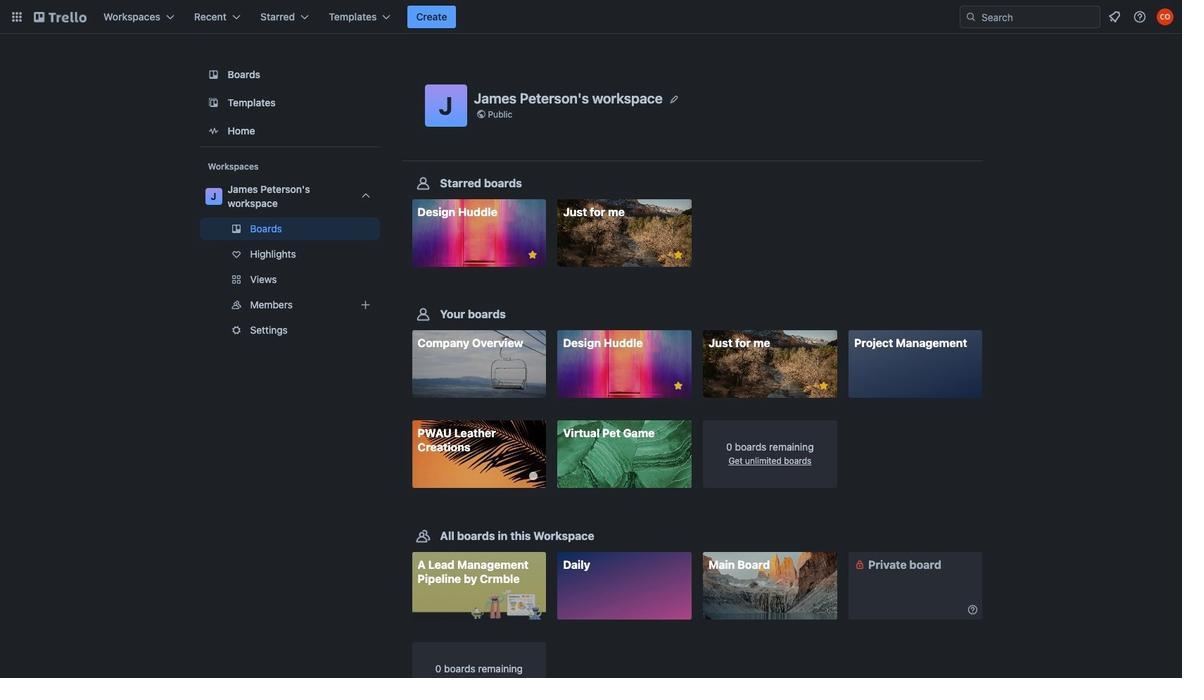 Task type: locate. For each thing, give the bounding box(es) containing it.
add image
[[357, 296, 374, 313]]

search image
[[966, 11, 977, 23]]

click to unstar this board. it will be removed from your starred list. image
[[527, 249, 539, 261], [672, 380, 685, 392], [818, 380, 831, 392]]

christina overa (christinaovera) image
[[1158, 8, 1174, 25]]

1 horizontal spatial click to unstar this board. it will be removed from your starred list. image
[[672, 380, 685, 392]]

2 horizontal spatial click to unstar this board. it will be removed from your starred list. image
[[818, 380, 831, 392]]

template board image
[[205, 94, 222, 111]]

Search field
[[977, 7, 1100, 27]]

0 horizontal spatial click to unstar this board. it will be removed from your starred list. image
[[527, 249, 539, 261]]

sm image
[[966, 602, 980, 617]]

primary element
[[0, 0, 1183, 34]]

back to home image
[[34, 6, 87, 28]]

open information menu image
[[1134, 10, 1148, 24]]



Task type: describe. For each thing, give the bounding box(es) containing it.
0 notifications image
[[1107, 8, 1124, 25]]

sm image
[[853, 557, 867, 571]]

board image
[[205, 66, 222, 83]]

click to unstar this board. it will be removed from your starred list. image
[[672, 249, 685, 261]]

there is new activity on this board. image
[[530, 472, 538, 480]]

home image
[[205, 123, 222, 139]]



Task type: vqa. For each thing, say whether or not it's contained in the screenshot.
Show menu image
no



